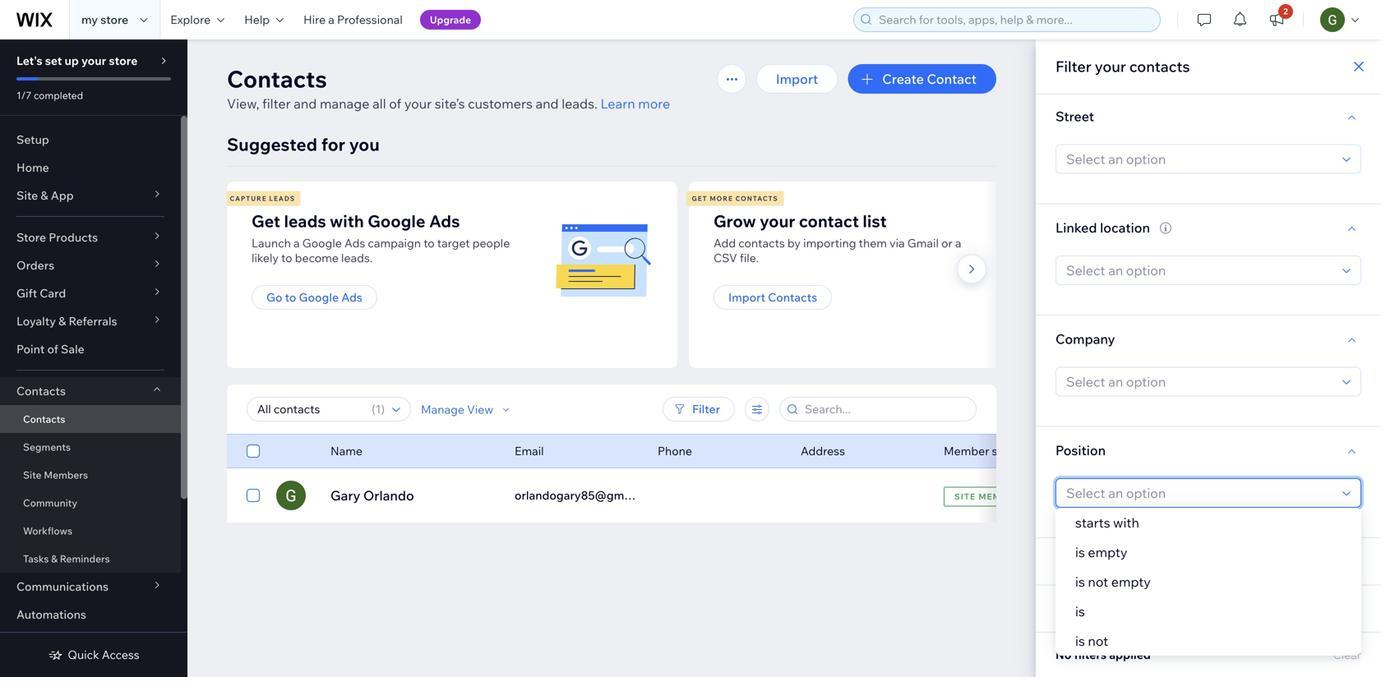 Task type: locate. For each thing, give the bounding box(es) containing it.
list
[[863, 211, 887, 231]]

get
[[692, 194, 708, 203]]

communications
[[16, 580, 109, 594]]

card
[[40, 286, 66, 301]]

0 vertical spatial ads
[[429, 211, 460, 231]]

2 vertical spatial ads
[[341, 290, 363, 305]]

import button
[[756, 64, 838, 94]]

of inside sidebar element
[[47, 342, 58, 356]]

google up become
[[302, 236, 342, 250]]

contacts up filter
[[227, 65, 327, 93]]

not for is not
[[1088, 633, 1109, 650]]

of left sale
[[47, 342, 58, 356]]

ads inside button
[[341, 290, 363, 305]]

Select an option field
[[1062, 145, 1338, 173], [1062, 257, 1338, 285], [1062, 368, 1338, 396], [1062, 479, 1338, 507]]

filter inside filter button
[[692, 402, 720, 417]]

& left app
[[41, 188, 48, 203]]

google up campaign
[[368, 211, 426, 231]]

1
[[376, 402, 381, 417]]

1 horizontal spatial leads.
[[562, 95, 598, 112]]

member
[[944, 444, 990, 458], [979, 492, 1020, 502]]

tasks & reminders
[[23, 553, 110, 565]]

& right the loyalty
[[59, 314, 66, 329]]

or
[[942, 236, 953, 250]]

target
[[437, 236, 470, 250]]

capture
[[230, 194, 267, 203]]

filter button
[[663, 397, 735, 422]]

1 vertical spatial not
[[1088, 633, 1109, 650]]

referrals
[[69, 314, 117, 329]]

3 select an option field from the top
[[1062, 368, 1338, 396]]

1 vertical spatial import
[[729, 290, 766, 305]]

spent
[[1140, 601, 1175, 617]]

0 vertical spatial site
[[16, 188, 38, 203]]

them
[[859, 236, 887, 250]]

filter
[[262, 95, 291, 112]]

0 horizontal spatial &
[[41, 188, 48, 203]]

1 vertical spatial filter
[[692, 402, 720, 417]]

store right my
[[101, 12, 129, 27]]

community link
[[0, 489, 181, 517]]

store down my store
[[109, 53, 138, 68]]

0 horizontal spatial filter
[[692, 402, 720, 417]]

member left status
[[944, 444, 990, 458]]

number
[[1056, 554, 1107, 570]]

site members
[[23, 469, 88, 481]]

2 vertical spatial site
[[955, 492, 976, 502]]

site for site members
[[23, 469, 42, 481]]

go to google ads button
[[252, 285, 377, 310]]

0 horizontal spatial and
[[294, 95, 317, 112]]

tasks & reminders link
[[0, 545, 181, 573]]

of for number of purchases
[[1110, 554, 1122, 570]]

3 is from the top
[[1076, 604, 1085, 620]]

orlandogary85@gmail.com
[[515, 488, 663, 503]]

loyalty
[[16, 314, 56, 329]]

site for site & app
[[16, 188, 38, 203]]

0 vertical spatial to
[[424, 236, 435, 250]]

leads.
[[562, 95, 598, 112], [341, 251, 373, 265]]

site down member status at the right
[[955, 492, 976, 502]]

1 vertical spatial leads.
[[341, 251, 373, 265]]

automations
[[16, 608, 86, 622]]

name
[[331, 444, 363, 458]]

and right customers
[[536, 95, 559, 112]]

not
[[1088, 574, 1109, 590], [1088, 633, 1109, 650]]

quick access
[[68, 648, 140, 662]]

to
[[424, 236, 435, 250], [281, 251, 292, 265], [285, 290, 296, 305]]

completed
[[34, 89, 83, 102]]

linked
[[1056, 219, 1097, 236]]

1 vertical spatial &
[[59, 314, 66, 329]]

manage
[[421, 402, 465, 417]]

0 horizontal spatial a
[[294, 236, 300, 250]]

site for site member
[[955, 492, 976, 502]]

google inside button
[[299, 290, 339, 305]]

and right filter
[[294, 95, 317, 112]]

& inside popup button
[[59, 314, 66, 329]]

leads. right become
[[341, 251, 373, 265]]

to right go
[[285, 290, 296, 305]]

1 vertical spatial of
[[47, 342, 58, 356]]

ads down get leads with google ads launch a google ads campaign to target people likely to become leads.
[[341, 290, 363, 305]]

2 is from the top
[[1076, 574, 1085, 590]]

leads. inside get leads with google ads launch a google ads campaign to target people likely to become leads.
[[341, 251, 373, 265]]

0 vertical spatial member
[[944, 444, 990, 458]]

quick
[[68, 648, 99, 662]]

0 vertical spatial with
[[330, 211, 364, 231]]

grow your contact list add contacts by importing them via gmail or a csv file.
[[714, 211, 962, 265]]

1 vertical spatial site
[[23, 469, 42, 481]]

filter
[[1056, 57, 1092, 76], [692, 402, 720, 417]]

0 horizontal spatial contacts
[[739, 236, 785, 250]]

a inside "hire a professional" link
[[328, 12, 335, 27]]

2 horizontal spatial &
[[59, 314, 66, 329]]

0 vertical spatial empty
[[1088, 544, 1128, 561]]

customers
[[468, 95, 533, 112]]

number of purchases
[[1056, 554, 1189, 570]]

empty down the number of purchases
[[1112, 574, 1151, 590]]

0 vertical spatial of
[[389, 95, 402, 112]]

1 vertical spatial store
[[109, 53, 138, 68]]

1 horizontal spatial and
[[536, 95, 559, 112]]

leads. left "learn"
[[562, 95, 598, 112]]

import for import contacts
[[729, 290, 766, 305]]

to inside button
[[285, 290, 296, 305]]

import contacts
[[729, 290, 818, 305]]

explore
[[170, 12, 211, 27]]

a down leads
[[294, 236, 300, 250]]

learn
[[601, 95, 635, 112]]

&
[[41, 188, 48, 203], [59, 314, 66, 329], [51, 553, 58, 565]]

list box
[[1056, 508, 1362, 656]]

street
[[1056, 108, 1095, 124]]

get more contacts
[[692, 194, 779, 203]]

set
[[45, 53, 62, 68]]

0 vertical spatial contacts
[[1130, 57, 1190, 76]]

0 horizontal spatial import
[[729, 290, 766, 305]]

member down status
[[979, 492, 1020, 502]]

1 select an option field from the top
[[1062, 145, 1338, 173]]

grow
[[714, 211, 756, 231]]

2 vertical spatial google
[[299, 290, 339, 305]]

filter your contacts
[[1056, 57, 1190, 76]]

1 vertical spatial google
[[302, 236, 342, 250]]

0 vertical spatial &
[[41, 188, 48, 203]]

hire a professional link
[[294, 0, 413, 39]]

gift
[[16, 286, 37, 301]]

not down number at the bottom right of the page
[[1088, 574, 1109, 590]]

select an option field for street
[[1062, 145, 1338, 173]]

list
[[225, 182, 1146, 368]]

contacts inside button
[[768, 290, 818, 305]]

import for import
[[776, 71, 818, 87]]

2 vertical spatial &
[[51, 553, 58, 565]]

not left applied
[[1088, 633, 1109, 650]]

of
[[389, 95, 402, 112], [47, 342, 58, 356], [1110, 554, 1122, 570]]

1 horizontal spatial of
[[389, 95, 402, 112]]

0 vertical spatial leads.
[[562, 95, 598, 112]]

of inside contacts view, filter and manage all of your site's customers and leads. learn more
[[389, 95, 402, 112]]

1 horizontal spatial import
[[776, 71, 818, 87]]

of right all
[[389, 95, 402, 112]]

2 horizontal spatial a
[[956, 236, 962, 250]]

point
[[16, 342, 45, 356]]

gmail
[[908, 236, 939, 250]]

contacts
[[736, 194, 779, 203]]

1 vertical spatial empty
[[1112, 574, 1151, 590]]

1 vertical spatial contacts
[[739, 236, 785, 250]]

contacts down by
[[768, 290, 818, 305]]

a right "hire"
[[328, 12, 335, 27]]

0 horizontal spatial with
[[330, 211, 364, 231]]

1 horizontal spatial with
[[1114, 515, 1140, 531]]

contact
[[799, 211, 859, 231]]

0 vertical spatial google
[[368, 211, 426, 231]]

with right leads
[[330, 211, 364, 231]]

0 horizontal spatial leads.
[[341, 251, 373, 265]]

site & app button
[[0, 182, 181, 210]]

my
[[81, 12, 98, 27]]

create
[[883, 71, 924, 87]]

None checkbox
[[247, 442, 260, 461], [247, 486, 260, 506], [247, 442, 260, 461], [247, 486, 260, 506]]

is up is not
[[1076, 604, 1085, 620]]

1 horizontal spatial &
[[51, 553, 58, 565]]

your inside sidebar element
[[81, 53, 106, 68]]

filter for filter
[[692, 402, 720, 417]]

ads up target on the left top
[[429, 211, 460, 231]]

purchases
[[1125, 554, 1189, 570]]

point of sale link
[[0, 336, 181, 363]]

to down launch at top
[[281, 251, 292, 265]]

with inside list box
[[1114, 515, 1140, 531]]

0 vertical spatial import
[[776, 71, 818, 87]]

segments
[[23, 441, 71, 454]]

0 vertical spatial not
[[1088, 574, 1109, 590]]

go
[[266, 290, 282, 305]]

& inside popup button
[[41, 188, 48, 203]]

of up is not empty
[[1110, 554, 1122, 570]]

1 vertical spatial with
[[1114, 515, 1140, 531]]

importing
[[804, 236, 857, 250]]

contacts down point of sale
[[16, 384, 66, 398]]

with right starts
[[1114, 515, 1140, 531]]

0 vertical spatial filter
[[1056, 57, 1092, 76]]

site down segments on the left bottom
[[23, 469, 42, 481]]

site inside popup button
[[16, 188, 38, 203]]

1 not from the top
[[1088, 574, 1109, 590]]

access
[[102, 648, 140, 662]]

to left target on the left top
[[424, 236, 435, 250]]

site member
[[955, 492, 1020, 502]]

0 horizontal spatial of
[[47, 342, 58, 356]]

1 is from the top
[[1076, 544, 1085, 561]]

2 vertical spatial of
[[1110, 554, 1122, 570]]

is right the 'no' on the bottom of the page
[[1076, 633, 1085, 650]]

0 vertical spatial store
[[101, 12, 129, 27]]

a inside get leads with google ads launch a google ads campaign to target people likely to become leads.
[[294, 236, 300, 250]]

2 not from the top
[[1088, 633, 1109, 650]]

select an option field for company
[[1062, 368, 1338, 396]]

empty down starts with on the right bottom of the page
[[1088, 544, 1128, 561]]

4 select an option field from the top
[[1062, 479, 1338, 507]]

launch
[[252, 236, 291, 250]]

upgrade button
[[420, 10, 481, 30]]

select an option field for position
[[1062, 479, 1338, 507]]

filter for filter your contacts
[[1056, 57, 1092, 76]]

google
[[368, 211, 426, 231], [302, 236, 342, 250], [299, 290, 339, 305]]

position
[[1056, 442, 1106, 459]]

ads left campaign
[[345, 236, 365, 250]]

a right the or
[[956, 236, 962, 250]]

google down become
[[299, 290, 339, 305]]

view
[[467, 402, 494, 417]]

1 vertical spatial member
[[979, 492, 1020, 502]]

upgrade
[[430, 14, 471, 26]]

site down home
[[16, 188, 38, 203]]

import inside button
[[776, 71, 818, 87]]

4 is from the top
[[1076, 633, 1085, 650]]

1 horizontal spatial filter
[[1056, 57, 1092, 76]]

2 vertical spatial to
[[285, 290, 296, 305]]

& right tasks
[[51, 553, 58, 565]]

is down starts
[[1076, 544, 1085, 561]]

import inside button
[[729, 290, 766, 305]]

is down number at the bottom right of the page
[[1076, 574, 1085, 590]]

2 horizontal spatial of
[[1110, 554, 1122, 570]]

1 horizontal spatial a
[[328, 12, 335, 27]]

not for is not empty
[[1088, 574, 1109, 590]]



Task type: vqa. For each thing, say whether or not it's contained in the screenshot.
"&" in the Media & Content link
no



Task type: describe. For each thing, give the bounding box(es) containing it.
view,
[[227, 95, 259, 112]]

automations link
[[0, 601, 181, 629]]

loyalty & referrals
[[16, 314, 117, 329]]

Search... field
[[800, 398, 971, 421]]

list containing get leads with google ads
[[225, 182, 1146, 368]]

tasks
[[23, 553, 49, 565]]

your inside grow your contact list add contacts by importing them via gmail or a csv file.
[[760, 211, 796, 231]]

more
[[710, 194, 733, 203]]

contacts inside popup button
[[16, 384, 66, 398]]

(
[[372, 402, 376, 417]]

is not empty
[[1076, 574, 1151, 590]]

1/7
[[16, 89, 31, 102]]

home
[[16, 160, 49, 175]]

leads. inside contacts view, filter and manage all of your site's customers and leads. learn more
[[562, 95, 598, 112]]

let's set up your store
[[16, 53, 138, 68]]

store products button
[[0, 224, 181, 252]]

contacts view, filter and manage all of your site's customers and leads. learn more
[[227, 65, 670, 112]]

point of sale
[[16, 342, 85, 356]]

quick access button
[[48, 648, 140, 663]]

become
[[295, 251, 339, 265]]

1 and from the left
[[294, 95, 317, 112]]

1 horizontal spatial contacts
[[1130, 57, 1190, 76]]

2 and from the left
[[536, 95, 559, 112]]

my store
[[81, 12, 129, 27]]

a inside grow your contact list add contacts by importing them via gmail or a csv file.
[[956, 236, 962, 250]]

Unsaved view field
[[252, 398, 367, 421]]

starts
[[1076, 515, 1111, 531]]

is not
[[1076, 633, 1109, 650]]

is empty
[[1076, 544, 1128, 561]]

)
[[381, 402, 385, 417]]

Search for tools, apps, help & more... field
[[874, 8, 1155, 31]]

store products
[[16, 230, 98, 245]]

sale
[[61, 342, 85, 356]]

workflows link
[[0, 517, 181, 545]]

communications button
[[0, 573, 181, 601]]

suggested for you
[[227, 134, 380, 155]]

filters
[[1074, 648, 1107, 662]]

help
[[244, 12, 270, 27]]

store inside sidebar element
[[109, 53, 138, 68]]

by
[[788, 236, 801, 250]]

capture leads
[[230, 194, 295, 203]]

reminders
[[60, 553, 110, 565]]

contacts up segments on the left bottom
[[23, 413, 65, 426]]

professional
[[337, 12, 403, 27]]

store
[[16, 230, 46, 245]]

contacts inside grow your contact list add contacts by importing them via gmail or a csv file.
[[739, 236, 785, 250]]

is for is not
[[1076, 633, 1085, 650]]

loyalty & referrals button
[[0, 308, 181, 336]]

more
[[638, 95, 670, 112]]

contacts link
[[0, 405, 181, 433]]

address
[[801, 444, 845, 458]]

gift card button
[[0, 280, 181, 308]]

manage
[[320, 95, 370, 112]]

& for tasks
[[51, 553, 58, 565]]

of for point of sale
[[47, 342, 58, 356]]

is for is not empty
[[1076, 574, 1085, 590]]

your inside contacts view, filter and manage all of your site's customers and leads. learn more
[[404, 95, 432, 112]]

site & app
[[16, 188, 74, 203]]

with inside get leads with google ads launch a google ads campaign to target people likely to become leads.
[[330, 211, 364, 231]]

& for loyalty
[[59, 314, 66, 329]]

no
[[1056, 648, 1072, 662]]

get
[[252, 211, 280, 231]]

site members link
[[0, 461, 181, 489]]

& for site
[[41, 188, 48, 203]]

1 vertical spatial to
[[281, 251, 292, 265]]

people
[[473, 236, 510, 250]]

applied
[[1110, 648, 1151, 662]]

linked location
[[1056, 219, 1150, 236]]

sidebar element
[[0, 39, 188, 678]]

1/7 completed
[[16, 89, 83, 102]]

contacts button
[[0, 377, 181, 405]]

total
[[1056, 601, 1086, 617]]

status
[[992, 444, 1025, 458]]

campaign
[[368, 236, 421, 250]]

is for is empty
[[1076, 544, 1085, 561]]

location
[[1100, 219, 1150, 236]]

likely
[[252, 251, 279, 265]]

2 select an option field from the top
[[1062, 257, 1338, 285]]

contacts inside contacts view, filter and manage all of your site's customers and leads. learn more
[[227, 65, 327, 93]]

hire
[[304, 12, 326, 27]]

company
[[1056, 331, 1116, 347]]

email
[[515, 444, 544, 458]]

list box containing starts with
[[1056, 508, 1362, 656]]

no filters applied
[[1056, 648, 1151, 662]]

is for is
[[1076, 604, 1085, 620]]

leads
[[269, 194, 295, 203]]

learn more button
[[601, 94, 670, 113]]

you
[[349, 134, 380, 155]]

orlando
[[364, 488, 414, 504]]

suggested
[[227, 134, 318, 155]]

products
[[49, 230, 98, 245]]

get leads with google ads launch a google ads campaign to target people likely to become leads.
[[252, 211, 510, 265]]

1 vertical spatial ads
[[345, 236, 365, 250]]

manage view
[[421, 402, 494, 417]]

leads
[[284, 211, 326, 231]]

total amount spent
[[1056, 601, 1175, 617]]

community
[[23, 497, 77, 509]]

add
[[714, 236, 736, 250]]

2 button
[[1259, 0, 1295, 39]]

phone
[[658, 444, 692, 458]]

let's
[[16, 53, 42, 68]]

via
[[890, 236, 905, 250]]

help button
[[235, 0, 294, 39]]

gary orlando
[[331, 488, 414, 504]]

create contact button
[[848, 64, 997, 94]]

gary orlando image
[[276, 481, 306, 511]]

orders button
[[0, 252, 181, 280]]



